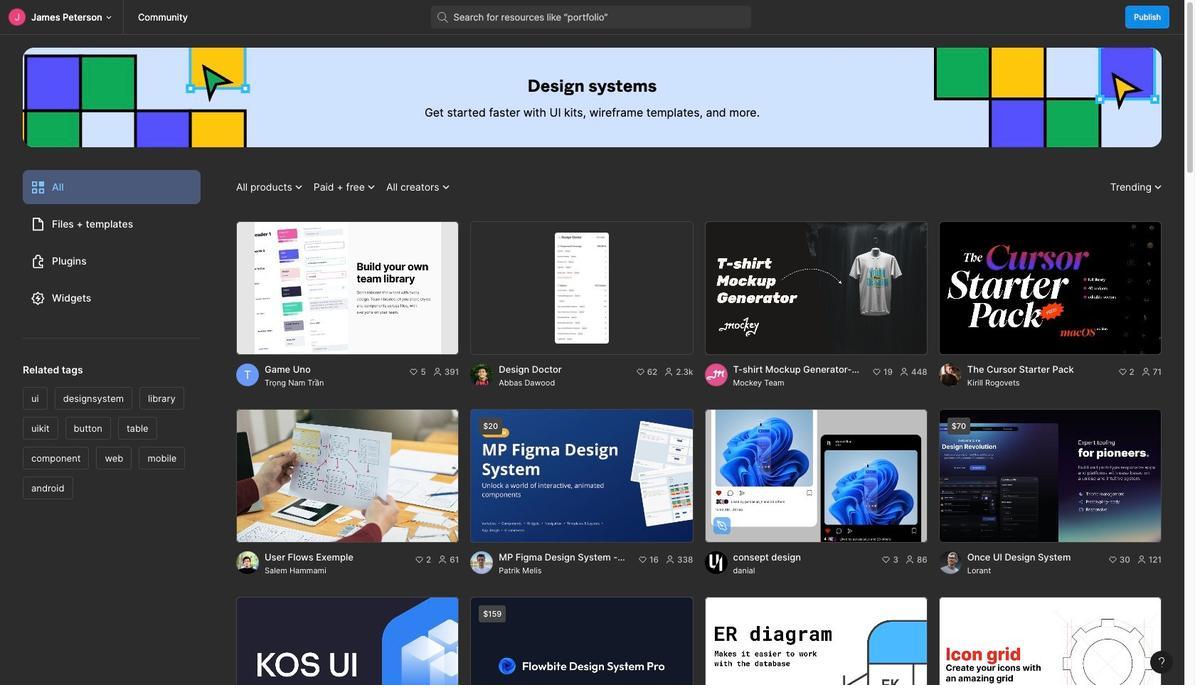 Task type: vqa. For each thing, say whether or not it's contained in the screenshot.
Weekly team cooldown image
no



Task type: locate. For each thing, give the bounding box(es) containing it.
once ui design system image
[[939, 409, 1162, 543]]

mp figma design system - premium image
[[471, 409, 694, 543]]

design doctor image
[[482, 233, 682, 344]]

search large 32 image
[[431, 6, 454, 28]]

Search for resources like "portfolio" text field
[[454, 9, 740, 26]]

help image
[[1160, 658, 1165, 668]]

consept design image
[[705, 409, 928, 543]]

flowbite design system pro image
[[471, 597, 694, 686]]

user flows exemple image
[[236, 409, 459, 543]]

kos ui. сross-platform design system for products based on the kasperskyos platform image
[[236, 597, 459, 686]]



Task type: describe. For each thing, give the bounding box(es) containing it.
game uno image
[[236, 221, 459, 355]]

icon grid image
[[939, 597, 1162, 686]]

the cursor starter pack image
[[939, 221, 1162, 355]]

t-shirt mockup generator- mockey.ai image
[[705, 221, 928, 355]]

er diagram image
[[705, 597, 928, 686]]



